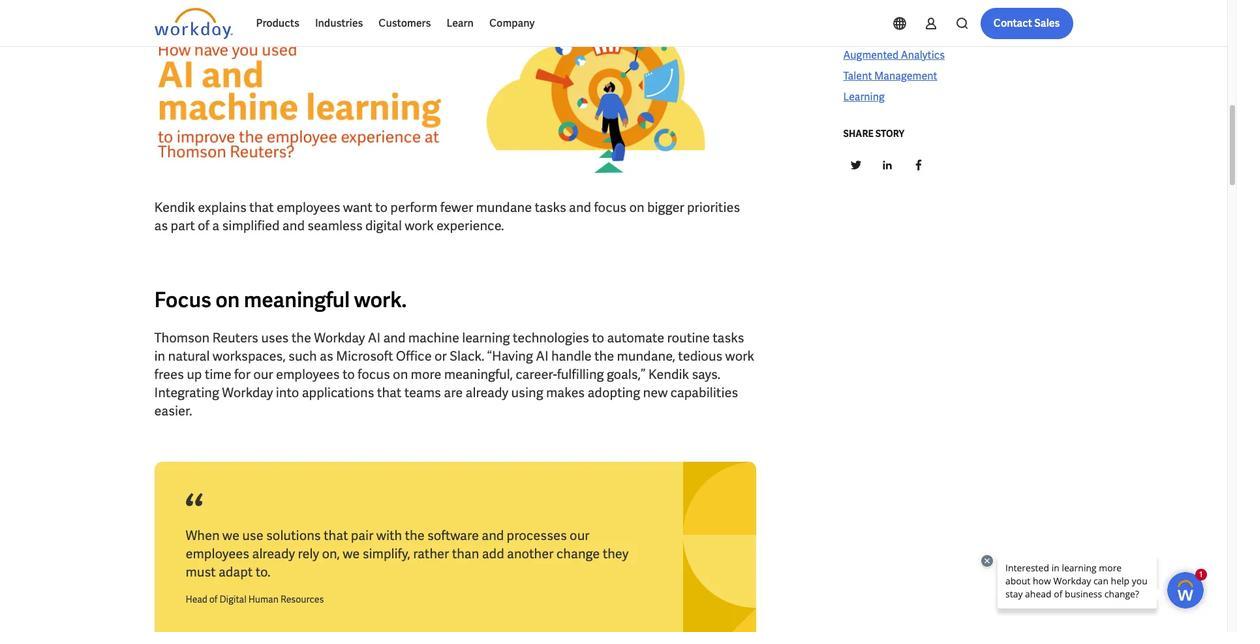 Task type: describe. For each thing, give the bounding box(es) containing it.
industries button
[[307, 8, 371, 39]]

integrating
[[154, 384, 219, 401]]

processes
[[507, 527, 567, 544]]

0 horizontal spatial workday
[[222, 384, 273, 401]]

handle
[[551, 348, 592, 365]]

1 vertical spatial of
[[209, 594, 218, 606]]

tasks inside kendik explains that employees want to perform fewer mundane tasks and focus on bigger priorities as part of a simplified and seamless digital work experience.
[[535, 199, 566, 216]]

already inside thomson reuters uses the workday ai and machine learning technologies to automate routine tasks in natural workspaces, such as microsoft office or slack. "having ai handle the mundane, tedious work frees up time for our employees to focus on more meaningful, career-fulfilling goals," kendik says. integrating workday into applications that teams are already using makes adopting new capabilities easier.
[[466, 384, 508, 401]]

management inside the human capital management link
[[916, 7, 979, 20]]

focus on meaningful work.
[[154, 286, 407, 314]]

up
[[187, 366, 202, 383]]

share
[[843, 128, 874, 140]]

work.
[[354, 286, 407, 314]]

0 horizontal spatial ai
[[368, 329, 381, 346]]

1 vertical spatial the
[[594, 348, 614, 365]]

solutions
[[266, 527, 321, 544]]

capabilities
[[671, 384, 738, 401]]

analytics
[[901, 48, 945, 62]]

customers button
[[371, 8, 439, 39]]

already inside when we use solutions that pair with the software and processes our employees already rely on, we simplify, rather than add another change they must adapt to.
[[252, 545, 295, 562]]

experience.
[[437, 217, 504, 234]]

using
[[511, 384, 543, 401]]

1 vertical spatial ai
[[536, 348, 549, 365]]

with
[[376, 527, 402, 544]]

products button
[[248, 8, 307, 39]]

augmented
[[843, 48, 899, 62]]

customers
[[379, 16, 431, 30]]

technologies
[[513, 329, 589, 346]]

for
[[234, 366, 251, 383]]

0 horizontal spatial to
[[343, 366, 355, 383]]

makes
[[546, 384, 585, 401]]

0 vertical spatial human
[[843, 7, 878, 20]]

fulfilling
[[557, 366, 604, 383]]

head of digital human resources
[[186, 594, 324, 606]]

learn button
[[439, 8, 482, 39]]

microsoft
[[336, 348, 393, 365]]

uses
[[261, 329, 289, 346]]

in
[[154, 348, 165, 365]]

workspaces,
[[213, 348, 286, 365]]

are
[[444, 384, 463, 401]]

easier.
[[154, 403, 192, 420]]

products
[[256, 16, 299, 30]]

contact sales
[[994, 16, 1060, 30]]

as inside thomson reuters uses the workday ai and machine learning technologies to automate routine tasks in natural workspaces, such as microsoft office or slack. "having ai handle the mundane, tedious work frees up time for our employees to focus on more meaningful, career-fulfilling goals," kendik says. integrating workday into applications that teams are already using makes adopting new capabilities easier.
[[320, 348, 333, 365]]

goals,"
[[607, 366, 646, 383]]

bigger
[[647, 199, 684, 216]]

of inside kendik explains that employees want to perform fewer mundane tasks and focus on bigger priorities as part of a simplified and seamless digital work experience.
[[198, 217, 209, 234]]

0 vertical spatial the
[[292, 329, 311, 346]]

that inside kendik explains that employees want to perform fewer mundane tasks and focus on bigger priorities as part of a simplified and seamless digital work experience.
[[249, 199, 274, 216]]

work inside kendik explains that employees want to perform fewer mundane tasks and focus on bigger priorities as part of a simplified and seamless digital work experience.
[[405, 217, 434, 234]]

digital
[[220, 594, 246, 606]]

"having
[[487, 348, 533, 365]]

adopting
[[588, 384, 640, 401]]

more
[[411, 366, 441, 383]]

that inside when we use solutions that pair with the software and processes our employees already rely on, we simplify, rather than add another change they must adapt to.
[[324, 527, 348, 544]]

story
[[875, 128, 904, 140]]

capital
[[880, 7, 914, 20]]

routine
[[667, 329, 710, 346]]

simplify,
[[363, 545, 410, 562]]

kendik explains that employees want to perform fewer mundane tasks and focus on bigger priorities as part of a simplified and seamless digital work experience.
[[154, 199, 740, 234]]

thomson reuters uses the workday ai and machine learning technologies to automate routine tasks in natural workspaces, such as microsoft office or slack. "having ai handle the mundane, tedious work frees up time for our employees to focus on more meaningful, career-fulfilling goals," kendik says. integrating workday into applications that teams are already using makes adopting new capabilities easier.
[[154, 329, 754, 420]]

augmented analytics
[[843, 48, 945, 62]]

employees inside thomson reuters uses the workday ai and machine learning technologies to automate routine tasks in natural workspaces, such as microsoft office or slack. "having ai handle the mundane, tedious work frees up time for our employees to focus on more meaningful, career-fulfilling goals," kendik says. integrating workday into applications that teams are already using makes adopting new capabilities easier.
[[276, 366, 340, 383]]

go to the homepage image
[[154, 8, 233, 39]]

talent
[[843, 69, 872, 83]]

learning
[[843, 90, 885, 104]]

on inside kendik explains that employees want to perform fewer mundane tasks and focus on bigger priorities as part of a simplified and seamless digital work experience.
[[629, 199, 644, 216]]

than
[[452, 545, 479, 562]]

use
[[242, 527, 263, 544]]

meaningful
[[244, 286, 350, 314]]

simplified
[[222, 217, 280, 234]]

a
[[212, 217, 219, 234]]

learning
[[462, 329, 510, 346]]

1 vertical spatial to
[[592, 329, 604, 346]]

to inside kendik explains that employees want to perform fewer mundane tasks and focus on bigger priorities as part of a simplified and seamless digital work experience.
[[375, 199, 388, 216]]

teams
[[404, 384, 441, 401]]

they
[[603, 545, 629, 562]]

'' image
[[154, 7, 756, 177]]

explains
[[198, 199, 247, 216]]

head
[[186, 594, 207, 606]]

work inside thomson reuters uses the workday ai and machine learning technologies to automate routine tasks in natural workspaces, such as microsoft office or slack. "having ai handle the mundane, tedious work frees up time for our employees to focus on more meaningful, career-fulfilling goals," kendik says. integrating workday into applications that teams are already using makes adopting new capabilities easier.
[[725, 348, 754, 365]]

when we use solutions that pair with the software and processes our employees already rely on, we simplify, rather than add another change they must adapt to.
[[186, 527, 629, 581]]



Task type: locate. For each thing, give the bounding box(es) containing it.
human down to.
[[248, 594, 279, 606]]

work
[[405, 217, 434, 234], [725, 348, 754, 365]]

0 horizontal spatial focus
[[358, 366, 390, 383]]

1 horizontal spatial on
[[393, 366, 408, 383]]

and inside thomson reuters uses the workday ai and machine learning technologies to automate routine tasks in natural workspaces, such as microsoft office or slack. "having ai handle the mundane, tedious work frees up time for our employees to focus on more meaningful, career-fulfilling goals," kendik says. integrating workday into applications that teams are already using makes adopting new capabilities easier.
[[383, 329, 406, 346]]

we right the on,
[[343, 545, 360, 562]]

1 horizontal spatial our
[[570, 527, 590, 544]]

slack.
[[450, 348, 485, 365]]

must
[[186, 564, 216, 581]]

our up change
[[570, 527, 590, 544]]

1 horizontal spatial as
[[320, 348, 333, 365]]

fewer
[[440, 199, 473, 216]]

says.
[[692, 366, 721, 383]]

software
[[427, 527, 479, 544]]

on up reuters
[[215, 286, 240, 314]]

focus
[[594, 199, 627, 216], [358, 366, 390, 383]]

ai
[[368, 329, 381, 346], [536, 348, 549, 365]]

1 horizontal spatial to
[[375, 199, 388, 216]]

2 horizontal spatial to
[[592, 329, 604, 346]]

kendik inside thomson reuters uses the workday ai and machine learning technologies to automate routine tasks in natural workspaces, such as microsoft office or slack. "having ai handle the mundane, tedious work frees up time for our employees to focus on more meaningful, career-fulfilling goals," kendik says. integrating workday into applications that teams are already using makes adopting new capabilities easier.
[[648, 366, 689, 383]]

employees
[[277, 199, 340, 216], [276, 366, 340, 383], [186, 545, 249, 562]]

employees inside kendik explains that employees want to perform fewer mundane tasks and focus on bigger priorities as part of a simplified and seamless digital work experience.
[[277, 199, 340, 216]]

focus inside kendik explains that employees want to perform fewer mundane tasks and focus on bigger priorities as part of a simplified and seamless digital work experience.
[[594, 199, 627, 216]]

kendik inside kendik explains that employees want to perform fewer mundane tasks and focus on bigger priorities as part of a simplified and seamless digital work experience.
[[154, 199, 195, 216]]

company button
[[482, 8, 543, 39]]

new
[[643, 384, 668, 401]]

workday down for
[[222, 384, 273, 401]]

career-
[[516, 366, 557, 383]]

employees inside when we use solutions that pair with the software and processes our employees already rely on, we simplify, rather than add another change they must adapt to.
[[186, 545, 249, 562]]

company
[[489, 16, 535, 30]]

want
[[343, 199, 372, 216]]

1 vertical spatial already
[[252, 545, 295, 562]]

of left a
[[198, 217, 209, 234]]

0 vertical spatial to
[[375, 199, 388, 216]]

2 vertical spatial on
[[393, 366, 408, 383]]

1 vertical spatial workday
[[222, 384, 273, 401]]

0 vertical spatial as
[[154, 217, 168, 234]]

focus
[[154, 286, 211, 314]]

employees down such on the left
[[276, 366, 340, 383]]

0 horizontal spatial our
[[253, 366, 273, 383]]

priorities
[[687, 199, 740, 216]]

time
[[205, 366, 231, 383]]

the up goals,"
[[594, 348, 614, 365]]

to.
[[256, 564, 271, 581]]

0 vertical spatial focus
[[594, 199, 627, 216]]

share story
[[843, 128, 904, 140]]

frees
[[154, 366, 184, 383]]

0 horizontal spatial tasks
[[535, 199, 566, 216]]

2 vertical spatial employees
[[186, 545, 249, 562]]

that up the on,
[[324, 527, 348, 544]]

kendik up new
[[648, 366, 689, 383]]

already up to.
[[252, 545, 295, 562]]

1 horizontal spatial focus
[[594, 199, 627, 216]]

0 vertical spatial work
[[405, 217, 434, 234]]

employees down when
[[186, 545, 249, 562]]

and inside when we use solutions that pair with the software and processes our employees already rely on, we simplify, rather than add another change they must adapt to.
[[482, 527, 504, 544]]

focus inside thomson reuters uses the workday ai and machine learning technologies to automate routine tasks in natural workspaces, such as microsoft office or slack. "having ai handle the mundane, tedious work frees up time for our employees to focus on more meaningful, career-fulfilling goals," kendik says. integrating workday into applications that teams are already using makes adopting new capabilities easier.
[[358, 366, 390, 383]]

human left capital
[[843, 7, 878, 20]]

applications
[[302, 384, 374, 401]]

rely
[[298, 545, 319, 562]]

1 vertical spatial our
[[570, 527, 590, 544]]

that inside thomson reuters uses the workday ai and machine learning technologies to automate routine tasks in natural workspaces, such as microsoft office or slack. "having ai handle the mundane, tedious work frees up time for our employees to focus on more meaningful, career-fulfilling goals," kendik says. integrating workday into applications that teams are already using makes adopting new capabilities easier.
[[377, 384, 402, 401]]

as right such on the left
[[320, 348, 333, 365]]

machine
[[408, 329, 459, 346]]

such
[[288, 348, 317, 365]]

industries
[[315, 16, 363, 30]]

0 horizontal spatial already
[[252, 545, 295, 562]]

the up such on the left
[[292, 329, 311, 346]]

0 vertical spatial on
[[629, 199, 644, 216]]

0 vertical spatial already
[[466, 384, 508, 401]]

work down perform
[[405, 217, 434, 234]]

mundane,
[[617, 348, 675, 365]]

0 vertical spatial of
[[198, 217, 209, 234]]

employees up seamless
[[277, 199, 340, 216]]

thomson
[[154, 329, 210, 346]]

2 vertical spatial to
[[343, 366, 355, 383]]

as left part
[[154, 217, 168, 234]]

on,
[[322, 545, 340, 562]]

2 horizontal spatial that
[[377, 384, 402, 401]]

rather
[[413, 545, 449, 562]]

change
[[556, 545, 600, 562]]

1 horizontal spatial human
[[843, 7, 878, 20]]

that up "simplified"
[[249, 199, 274, 216]]

office
[[396, 348, 432, 365]]

1 vertical spatial that
[[377, 384, 402, 401]]

2 horizontal spatial the
[[594, 348, 614, 365]]

automate
[[607, 329, 664, 346]]

1 horizontal spatial the
[[405, 527, 425, 544]]

0 vertical spatial employees
[[277, 199, 340, 216]]

ai up the career- at the left bottom of the page
[[536, 348, 549, 365]]

work right tedious
[[725, 348, 754, 365]]

0 horizontal spatial the
[[292, 329, 311, 346]]

augmented analytics link
[[843, 48, 945, 63]]

the inside when we use solutions that pair with the software and processes our employees already rely on, we simplify, rather than add another change they must adapt to.
[[405, 527, 425, 544]]

as
[[154, 217, 168, 234], [320, 348, 333, 365]]

meaningful,
[[444, 366, 513, 383]]

1 vertical spatial tasks
[[713, 329, 744, 346]]

already down meaningful,
[[466, 384, 508, 401]]

workday up microsoft
[[314, 329, 365, 346]]

mundane
[[476, 199, 532, 216]]

management down the augmented analytics link
[[874, 69, 937, 83]]

kendik up part
[[154, 199, 195, 216]]

of
[[198, 217, 209, 234], [209, 594, 218, 606]]

0 horizontal spatial kendik
[[154, 199, 195, 216]]

1 vertical spatial kendik
[[648, 366, 689, 383]]

2 horizontal spatial on
[[629, 199, 644, 216]]

learning link
[[843, 89, 885, 105]]

perform
[[390, 199, 438, 216]]

learn
[[447, 16, 474, 30]]

resources
[[281, 594, 324, 606]]

we left use
[[222, 527, 239, 544]]

1 vertical spatial human
[[248, 594, 279, 606]]

2 vertical spatial the
[[405, 527, 425, 544]]

kendik
[[154, 199, 195, 216], [648, 366, 689, 383]]

tasks right mundane
[[535, 199, 566, 216]]

to up the applications
[[343, 366, 355, 383]]

our inside when we use solutions that pair with the software and processes our employees already rely on, we simplify, rather than add another change they must adapt to.
[[570, 527, 590, 544]]

1 vertical spatial focus
[[358, 366, 390, 383]]

and
[[569, 199, 591, 216], [282, 217, 305, 234], [383, 329, 406, 346], [482, 527, 504, 544]]

1 vertical spatial as
[[320, 348, 333, 365]]

0 vertical spatial management
[[916, 7, 979, 20]]

reuters
[[212, 329, 258, 346]]

ai up microsoft
[[368, 329, 381, 346]]

0 vertical spatial that
[[249, 199, 274, 216]]

that left 'teams' on the left of the page
[[377, 384, 402, 401]]

1 horizontal spatial work
[[725, 348, 754, 365]]

or
[[435, 348, 447, 365]]

0 vertical spatial we
[[222, 527, 239, 544]]

0 vertical spatial ai
[[368, 329, 381, 346]]

on inside thomson reuters uses the workday ai and machine learning technologies to automate routine tasks in natural workspaces, such as microsoft office or slack. "having ai handle the mundane, tedious work frees up time for our employees to focus on more meaningful, career-fulfilling goals," kendik says. integrating workday into applications that teams are already using makes adopting new capabilities easier.
[[393, 366, 408, 383]]

natural
[[168, 348, 210, 365]]

on down office
[[393, 366, 408, 383]]

1 horizontal spatial workday
[[314, 329, 365, 346]]

digital
[[365, 217, 402, 234]]

1 horizontal spatial already
[[466, 384, 508, 401]]

management inside talent management link
[[874, 69, 937, 83]]

1 horizontal spatial we
[[343, 545, 360, 562]]

into
[[276, 384, 299, 401]]

0 horizontal spatial we
[[222, 527, 239, 544]]

to left the 'automate'
[[592, 329, 604, 346]]

add
[[482, 545, 504, 562]]

focus down microsoft
[[358, 366, 390, 383]]

1 vertical spatial management
[[874, 69, 937, 83]]

0 horizontal spatial work
[[405, 217, 434, 234]]

0 vertical spatial kendik
[[154, 199, 195, 216]]

already
[[466, 384, 508, 401], [252, 545, 295, 562]]

of right head
[[209, 594, 218, 606]]

our right for
[[253, 366, 273, 383]]

talent management link
[[843, 69, 937, 84]]

seamless
[[308, 217, 363, 234]]

when
[[186, 527, 220, 544]]

contact
[[994, 16, 1032, 30]]

to up digital
[[375, 199, 388, 216]]

0 horizontal spatial human
[[248, 594, 279, 606]]

another
[[507, 545, 554, 562]]

tasks up tedious
[[713, 329, 744, 346]]

we
[[222, 527, 239, 544], [343, 545, 360, 562]]

0 vertical spatial our
[[253, 366, 273, 383]]

part
[[171, 217, 195, 234]]

0 horizontal spatial that
[[249, 199, 274, 216]]

our inside thomson reuters uses the workday ai and machine learning technologies to automate routine tasks in natural workspaces, such as microsoft office or slack. "having ai handle the mundane, tedious work frees up time for our employees to focus on more meaningful, career-fulfilling goals," kendik says. integrating workday into applications that teams are already using makes adopting new capabilities easier.
[[253, 366, 273, 383]]

on left bigger
[[629, 199, 644, 216]]

0 vertical spatial workday
[[314, 329, 365, 346]]

1 vertical spatial employees
[[276, 366, 340, 383]]

to
[[375, 199, 388, 216], [592, 329, 604, 346], [343, 366, 355, 383]]

on
[[629, 199, 644, 216], [215, 286, 240, 314], [393, 366, 408, 383]]

1 vertical spatial work
[[725, 348, 754, 365]]

1 horizontal spatial that
[[324, 527, 348, 544]]

0 horizontal spatial as
[[154, 217, 168, 234]]

as inside kendik explains that employees want to perform fewer mundane tasks and focus on bigger priorities as part of a simplified and seamless digital work experience.
[[154, 217, 168, 234]]

management up analytics
[[916, 7, 979, 20]]

0 horizontal spatial on
[[215, 286, 240, 314]]

1 horizontal spatial ai
[[536, 348, 549, 365]]

the up rather
[[405, 527, 425, 544]]

focus left bigger
[[594, 199, 627, 216]]

adapt
[[219, 564, 253, 581]]

tasks inside thomson reuters uses the workday ai and machine learning technologies to automate routine tasks in natural workspaces, such as microsoft office or slack. "having ai handle the mundane, tedious work frees up time for our employees to focus on more meaningful, career-fulfilling goals," kendik says. integrating workday into applications that teams are already using makes adopting new capabilities easier.
[[713, 329, 744, 346]]

contact sales link
[[981, 8, 1073, 39]]

2 vertical spatial that
[[324, 527, 348, 544]]

our
[[253, 366, 273, 383], [570, 527, 590, 544]]

1 horizontal spatial kendik
[[648, 366, 689, 383]]

human capital management link
[[843, 6, 979, 22]]

tedious
[[678, 348, 723, 365]]

1 vertical spatial on
[[215, 286, 240, 314]]

1 vertical spatial we
[[343, 545, 360, 562]]

0 vertical spatial tasks
[[535, 199, 566, 216]]

1 horizontal spatial tasks
[[713, 329, 744, 346]]



Task type: vqa. For each thing, say whether or not it's contained in the screenshot.
seamless
yes



